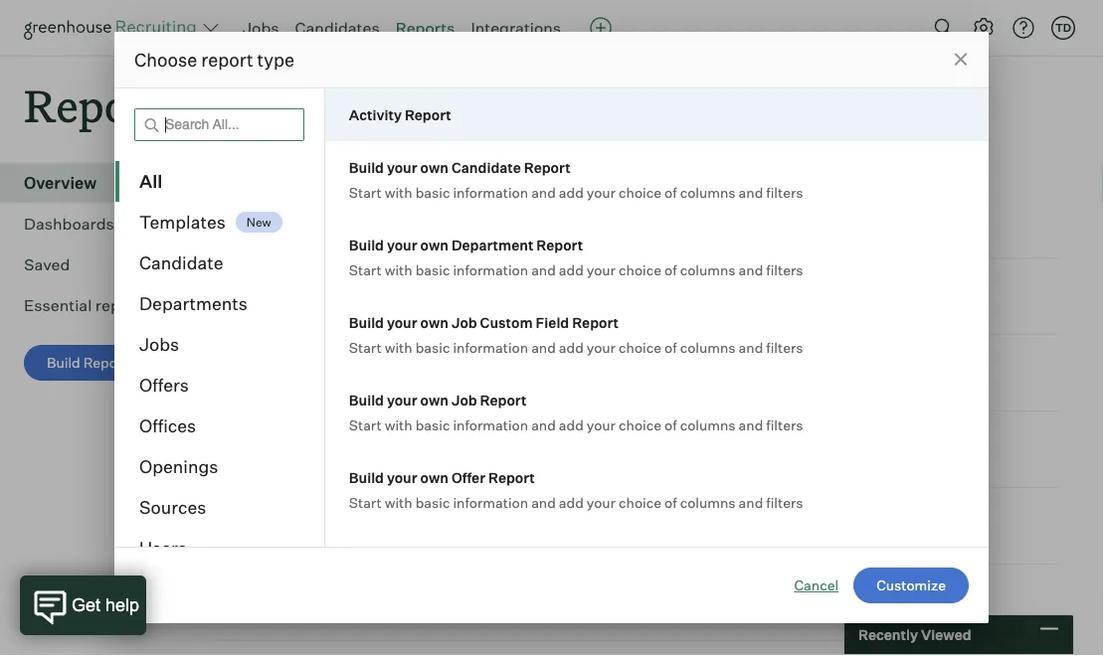 Task type: vqa. For each thing, say whether or not it's contained in the screenshot.
Candidate
yes



Task type: locate. For each thing, give the bounding box(es) containing it.
basic
[[416, 184, 450, 201], [416, 261, 450, 279], [416, 339, 450, 356], [416, 416, 450, 434], [416, 494, 450, 512]]

own
[[420, 159, 449, 176], [420, 236, 449, 254], [420, 314, 449, 331], [420, 392, 449, 409], [420, 469, 449, 487], [420, 547, 449, 564]]

build inside button
[[47, 354, 80, 372]]

customize button
[[854, 568, 969, 604]]

basic inside build your own candidate report start with basic information and add your choice of columns and filters
[[416, 184, 450, 201]]

viewed
[[344, 167, 443, 205]]

build for build your own offer report start with basic information and add your choice of columns and filters
[[349, 469, 384, 487]]

5 of from the top
[[665, 494, 677, 512]]

choice inside build your own department report start with basic information and add your choice of columns and filters
[[619, 261, 662, 279]]

5 start from the top
[[349, 494, 382, 512]]

5 columns from the top
[[680, 494, 736, 512]]

add for build your own department report
[[559, 261, 584, 279]]

5 own from the top
[[420, 469, 449, 487]]

5 add from the top
[[559, 494, 584, 512]]

build for build your own job custom field report start with basic information and add your choice of columns and filters
[[349, 314, 384, 331]]

1 start from the top
[[349, 184, 382, 201]]

of inside build your own department report start with basic information and add your choice of columns and filters
[[665, 261, 677, 279]]

over up hiring
[[349, 430, 386, 450]]

individual up "offers and hiring"
[[219, 430, 297, 450]]

4 start from the top
[[349, 416, 382, 434]]

over
[[349, 353, 386, 373], [349, 430, 386, 450]]

and
[[532, 184, 556, 201], [739, 184, 764, 201], [532, 261, 556, 279], [739, 261, 764, 279], [532, 339, 556, 356], [739, 339, 764, 356], [532, 416, 556, 434], [739, 416, 764, 434], [532, 494, 556, 512], [739, 494, 764, 512], [271, 507, 300, 527]]

2 with from the top
[[385, 261, 413, 279]]

time
[[389, 353, 430, 373], [389, 430, 430, 450]]

1 horizontal spatial reports
[[396, 18, 455, 38]]

information
[[453, 184, 529, 201], [453, 261, 529, 279], [453, 339, 529, 356], [453, 416, 529, 434], [453, 494, 529, 512]]

3 basic from the top
[[416, 339, 450, 356]]

basic inside build your own offer report start with basic information and add your choice of columns and filters
[[416, 494, 450, 512]]

1 vertical spatial recently
[[859, 627, 919, 644]]

offers up offices
[[139, 375, 189, 397]]

goals down individual goals over time
[[300, 430, 345, 450]]

1 vertical spatial time
[[389, 430, 430, 450]]

columns inside build your own job report start with basic information and add your choice of columns and filters
[[680, 416, 736, 434]]

basic inside build your own job report start with basic information and add your choice of columns and filters
[[416, 416, 450, 434]]

recently
[[215, 167, 338, 205], [859, 627, 919, 644]]

0 vertical spatial over
[[349, 353, 386, 373]]

of for build your own department report
[[665, 261, 677, 279]]

job
[[452, 314, 477, 331], [452, 392, 477, 409]]

your left the offer at the left of the page
[[387, 469, 418, 487]]

your down individual goals over time
[[387, 392, 418, 409]]

filters inside build your own department report start with basic information and add your choice of columns and filters
[[767, 261, 804, 279]]

add inside build your own candidate report start with basic information and add your choice of columns and filters
[[559, 184, 584, 201]]

0 vertical spatial offers
[[139, 375, 189, 397]]

information inside build your own job report start with basic information and add your choice of columns and filters
[[453, 416, 529, 434]]

candidate
[[452, 159, 521, 176], [139, 252, 223, 274]]

with inside build your own department report start with basic information and add your choice of columns and filters
[[385, 261, 413, 279]]

3 columns from the top
[[680, 339, 736, 356]]

filters
[[767, 184, 804, 201], [767, 261, 804, 279], [767, 339, 804, 356], [767, 416, 804, 434], [767, 494, 804, 512]]

time inside individual goals over time report
[[389, 430, 430, 450]]

job left custom
[[452, 314, 477, 331]]

5 information from the top
[[453, 494, 529, 512]]

columns inside build your own department report start with basic information and add your choice of columns and filters
[[680, 261, 736, 279]]

3 with from the top
[[385, 339, 413, 356]]

add up build your own department report start with basic information and add your choice of columns and filters
[[559, 184, 584, 201]]

4 choice from the top
[[619, 416, 662, 434]]

1 vertical spatial reports
[[24, 76, 185, 134]]

with for build your own candidate report start with basic information and add your choice of columns and filters
[[385, 184, 413, 201]]

over inside individual goals over time report
[[349, 430, 386, 450]]

0 horizontal spatial reports
[[24, 76, 185, 134]]

individual
[[219, 353, 297, 373], [219, 430, 297, 450]]

individual inside individual goals over time report
[[219, 430, 297, 450]]

with inside build your own candidate report start with basic information and add your choice of columns and filters
[[385, 184, 413, 201]]

filters for build your own department report start with basic information and add your choice of columns and filters
[[767, 261, 804, 279]]

3 choice from the top
[[619, 339, 662, 356]]

reports
[[396, 18, 455, 38], [24, 76, 185, 134]]

1 vertical spatial job
[[452, 392, 477, 409]]

1 information from the top
[[453, 184, 529, 201]]

0 vertical spatial time
[[389, 353, 430, 373]]

columns inside build your own candidate report start with basic information and add your choice of columns and filters
[[680, 184, 736, 201]]

own inside build your own job custom field report start with basic information and add your choice of columns and filters
[[420, 314, 449, 331]]

5 choice from the top
[[619, 494, 662, 512]]

with inside build your own job report start with basic information and add your choice of columns and filters
[[385, 416, 413, 434]]

information inside build your own offer report start with basic information and add your choice of columns and filters
[[453, 494, 529, 512]]

your down "viewed"
[[387, 236, 418, 254]]

build inside build your own candidate report start with basic information and add your choice of columns and filters
[[349, 159, 384, 176]]

with inside build your own offer report start with basic information and add your choice of columns and filters
[[385, 494, 413, 512]]

4 with from the top
[[385, 416, 413, 434]]

build inside build your own offer report start with basic information and add your choice of columns and filters
[[349, 469, 384, 487]]

individual for individual goals over time
[[219, 353, 297, 373]]

choice
[[619, 184, 662, 201], [619, 261, 662, 279], [619, 339, 662, 356], [619, 416, 662, 434], [619, 494, 662, 512]]

0 vertical spatial job
[[452, 314, 477, 331]]

0 horizontal spatial recently
[[215, 167, 338, 205]]

your down build your own job report start with basic information and add your choice of columns and filters
[[587, 494, 616, 512]]

3 own from the top
[[420, 314, 449, 331]]

of for build your own offer report
[[665, 494, 677, 512]]

report
[[405, 106, 452, 123], [524, 159, 571, 176], [537, 236, 583, 254], [219, 300, 265, 317], [572, 314, 619, 331], [83, 354, 128, 372], [480, 392, 527, 409], [219, 453, 265, 470], [489, 469, 535, 487], [494, 547, 541, 564], [219, 606, 265, 624]]

goals
[[300, 353, 345, 373], [300, 430, 345, 450]]

individual down departments
[[219, 353, 297, 373]]

1 individual from the top
[[219, 353, 297, 373]]

information up department
[[453, 184, 529, 201]]

information up the offer at the left of the page
[[453, 416, 529, 434]]

columns for build your own candidate report start with basic information and add your choice of columns and filters
[[680, 184, 736, 201]]

build
[[349, 159, 384, 176], [349, 236, 384, 254], [349, 314, 384, 331], [47, 354, 80, 372], [349, 392, 384, 409], [349, 469, 384, 487], [349, 547, 384, 564]]

build down activity
[[349, 159, 384, 176]]

1 vertical spatial offers
[[219, 507, 267, 527]]

2 over from the top
[[349, 430, 386, 450]]

build report
[[47, 354, 128, 372]]

2 time from the top
[[389, 430, 430, 450]]

activity
[[349, 106, 402, 123]]

start
[[349, 184, 382, 201], [349, 261, 382, 279], [349, 339, 382, 356], [349, 416, 382, 434], [349, 494, 382, 512]]

own for build your own candidate report
[[420, 159, 449, 176]]

basic for candidate
[[416, 184, 450, 201]]

build inside build your own job report start with basic information and add your choice of columns and filters
[[349, 392, 384, 409]]

offer
[[452, 469, 486, 487]]

individual for individual goals over time report
[[219, 430, 297, 450]]

2 filters from the top
[[767, 261, 804, 279]]

3 start from the top
[[349, 339, 382, 356]]

1 with from the top
[[385, 184, 413, 201]]

columns
[[680, 184, 736, 201], [680, 261, 736, 279], [680, 339, 736, 356], [680, 416, 736, 434], [680, 494, 736, 512]]

your left office
[[387, 547, 418, 564]]

your
[[387, 159, 418, 176], [587, 184, 616, 201], [387, 236, 418, 254], [587, 261, 616, 279], [387, 314, 418, 331], [587, 339, 616, 356], [387, 392, 418, 409], [587, 416, 616, 434], [387, 469, 418, 487], [587, 494, 616, 512], [387, 547, 418, 564]]

offers for offers
[[139, 375, 189, 397]]

start inside build your own candidate report start with basic information and add your choice of columns and filters
[[349, 184, 382, 201]]

add inside build your own job report start with basic information and add your choice of columns and filters
[[559, 416, 584, 434]]

integrations
[[471, 18, 561, 38]]

basic for job
[[416, 416, 450, 434]]

build inside build your own department report start with basic information and add your choice of columns and filters
[[349, 236, 384, 254]]

jobs up type
[[243, 18, 279, 38]]

0 vertical spatial recently
[[215, 167, 338, 205]]

build inside build your own job custom field report start with basic information and add your choice of columns and filters
[[349, 314, 384, 331]]

search image
[[932, 16, 956, 40]]

0 horizontal spatial offers
[[139, 375, 189, 397]]

templates
[[139, 211, 226, 233]]

0 vertical spatial individual
[[219, 353, 297, 373]]

add down field
[[559, 339, 584, 356]]

recently viewed
[[215, 167, 443, 205]]

4 own from the top
[[420, 392, 449, 409]]

2 choice from the top
[[619, 261, 662, 279]]

filters inside build your own candidate report start with basic information and add your choice of columns and filters
[[767, 184, 804, 201]]

over for individual goals over time
[[349, 353, 386, 373]]

5 filters from the top
[[767, 494, 804, 512]]

4 information from the top
[[453, 416, 529, 434]]

2 start from the top
[[349, 261, 382, 279]]

3 of from the top
[[665, 339, 677, 356]]

build down hiring
[[349, 547, 384, 564]]

hiring
[[304, 507, 350, 527]]

choice for build your own offer report
[[619, 494, 662, 512]]

report inside build your own candidate report start with basic information and add your choice of columns and filters
[[524, 159, 571, 176]]

openings
[[139, 456, 218, 478]]

1 horizontal spatial candidate
[[452, 159, 521, 176]]

job up the offer at the left of the page
[[452, 392, 477, 409]]

own inside build your own offer report start with basic information and add your choice of columns and filters
[[420, 469, 449, 487]]

2 columns from the top
[[680, 261, 736, 279]]

2 add from the top
[[559, 261, 584, 279]]

basic inside build your own department report start with basic information and add your choice of columns and filters
[[416, 261, 450, 279]]

own for build your own job custom field report
[[420, 314, 449, 331]]

job inside build your own job custom field report start with basic information and add your choice of columns and filters
[[452, 314, 477, 331]]

6 own from the top
[[420, 547, 449, 564]]

your up individual goals over time
[[387, 314, 418, 331]]

basic for offer
[[416, 494, 450, 512]]

add up build your own offer report start with basic information and add your choice of columns and filters
[[559, 416, 584, 434]]

information down the offer at the left of the page
[[453, 494, 529, 512]]

jobs link
[[243, 18, 279, 38]]

5 basic from the top
[[416, 494, 450, 512]]

start inside build your own offer report start with basic information and add your choice of columns and filters
[[349, 494, 382, 512]]

start inside build your own department report start with basic information and add your choice of columns and filters
[[349, 261, 382, 279]]

add for build your own job report
[[559, 416, 584, 434]]

report inside individual goals over time report
[[219, 453, 265, 470]]

2 goals from the top
[[300, 430, 345, 450]]

choice inside build your own offer report start with basic information and add your choice of columns and filters
[[619, 494, 662, 512]]

0 horizontal spatial jobs
[[139, 334, 179, 356]]

basic for department
[[416, 261, 450, 279]]

1 filters from the top
[[767, 184, 804, 201]]

overview link
[[24, 171, 175, 195]]

1 of from the top
[[665, 184, 677, 201]]

start inside build your own job report start with basic information and add your choice of columns and filters
[[349, 416, 382, 434]]

report inside build your own offer report start with basic information and add your choice of columns and filters
[[489, 469, 535, 487]]

offers
[[139, 375, 189, 397], [219, 507, 267, 527]]

choice inside build your own job custom field report start with basic information and add your choice of columns and filters
[[619, 339, 662, 356]]

1 horizontal spatial offers
[[219, 507, 267, 527]]

integrations link
[[471, 18, 561, 38]]

2 individual from the top
[[219, 430, 297, 450]]

1 choice from the top
[[619, 184, 662, 201]]

build down individual goals over time
[[349, 392, 384, 409]]

sources
[[139, 497, 206, 519]]

filters inside build your own job custom field report start with basic information and add your choice of columns and filters
[[767, 339, 804, 356]]

own inside build your own candidate report start with basic information and add your choice of columns and filters
[[420, 159, 449, 176]]

2 basic from the top
[[416, 261, 450, 279]]

of
[[665, 184, 677, 201], [665, 261, 677, 279], [665, 339, 677, 356], [665, 416, 677, 434], [665, 494, 677, 512]]

0 vertical spatial jobs
[[243, 18, 279, 38]]

choose
[[134, 48, 197, 71]]

goals up individual goals over time report
[[300, 353, 345, 373]]

saved
[[24, 255, 70, 275]]

report
[[201, 48, 253, 71]]

4 add from the top
[[559, 416, 584, 434]]

report inside build your own job report start with basic information and add your choice of columns and filters
[[480, 392, 527, 409]]

2 of from the top
[[665, 261, 677, 279]]

3 information from the top
[[453, 339, 529, 356]]

of inside build your own job report start with basic information and add your choice of columns and filters
[[665, 416, 677, 434]]

build report button
[[24, 346, 151, 381]]

over up individual goals over time report
[[349, 353, 386, 373]]

build down "viewed"
[[349, 236, 384, 254]]

information inside build your own department report start with basic information and add your choice of columns and filters
[[453, 261, 529, 279]]

field
[[536, 314, 569, 331]]

reports link
[[396, 18, 455, 38]]

build down the essential
[[47, 354, 80, 372]]

1 time from the top
[[389, 353, 430, 373]]

1 vertical spatial jobs
[[139, 334, 179, 356]]

jobs inside choose report type dialog
[[139, 334, 179, 356]]

2 job from the top
[[452, 392, 477, 409]]

1 horizontal spatial recently
[[859, 627, 919, 644]]

0 vertical spatial reports
[[396, 18, 455, 38]]

candidate inside build your own candidate report start with basic information and add your choice of columns and filters
[[452, 159, 521, 176]]

0 vertical spatial candidate
[[452, 159, 521, 176]]

own for build your own offer report
[[420, 469, 449, 487]]

reports right candidates link at the left top
[[396, 18, 455, 38]]

1 basic from the top
[[416, 184, 450, 201]]

candidate up department
[[452, 159, 521, 176]]

1 goals from the top
[[300, 353, 345, 373]]

job inside build your own job report start with basic information and add your choice of columns and filters
[[452, 392, 477, 409]]

1 over from the top
[[349, 353, 386, 373]]

2 information from the top
[[453, 261, 529, 279]]

choose report type dialog
[[114, 32, 989, 624]]

information inside build your own candidate report start with basic information and add your choice of columns and filters
[[453, 184, 529, 201]]

td button
[[1052, 16, 1076, 40]]

1 add from the top
[[559, 184, 584, 201]]

of for build your own job report
[[665, 416, 677, 434]]

1 vertical spatial goals
[[300, 430, 345, 450]]

recently for recently viewed
[[859, 627, 919, 644]]

of for build your own candidate report
[[665, 184, 677, 201]]

choice inside build your own candidate report start with basic information and add your choice of columns and filters
[[619, 184, 662, 201]]

dashboards link
[[24, 212, 175, 236]]

filters for build your own offer report start with basic information and add your choice of columns and filters
[[767, 494, 804, 512]]

add inside build your own offer report start with basic information and add your choice of columns and filters
[[559, 494, 584, 512]]

filters for build your own job report start with basic information and add your choice of columns and filters
[[767, 416, 804, 434]]

essential reports
[[24, 296, 150, 316]]

your up build your own department report start with basic information and add your choice of columns and filters
[[587, 184, 616, 201]]

0 horizontal spatial candidate
[[139, 252, 223, 274]]

1 columns from the top
[[680, 184, 736, 201]]

build for build your own department report start with basic information and add your choice of columns and filters
[[349, 236, 384, 254]]

choice inside build your own job report start with basic information and add your choice of columns and filters
[[619, 416, 662, 434]]

columns for build your own offer report start with basic information and add your choice of columns and filters
[[680, 494, 736, 512]]

of inside build your own job custom field report start with basic information and add your choice of columns and filters
[[665, 339, 677, 356]]

columns inside build your own offer report start with basic information and add your choice of columns and filters
[[680, 494, 736, 512]]

0 vertical spatial goals
[[300, 353, 345, 373]]

start for build your own offer report start with basic information and add your choice of columns and filters
[[349, 494, 382, 512]]

1 vertical spatial individual
[[219, 430, 297, 450]]

with inside build your own job custom field report start with basic information and add your choice of columns and filters
[[385, 339, 413, 356]]

jobs down departments
[[139, 334, 179, 356]]

3 filters from the top
[[767, 339, 804, 356]]

own for build your own job report
[[420, 392, 449, 409]]

goals inside individual goals over time report
[[300, 430, 345, 450]]

information down department
[[453, 261, 529, 279]]

own inside build your own job report start with basic information and add your choice of columns and filters
[[420, 392, 449, 409]]

filters inside build your own job report start with basic information and add your choice of columns and filters
[[767, 416, 804, 434]]

customize
[[877, 577, 946, 595]]

start for build your own department report start with basic information and add your choice of columns and filters
[[349, 261, 382, 279]]

add up field
[[559, 261, 584, 279]]

reports down choose
[[24, 76, 185, 134]]

4 basic from the top
[[416, 416, 450, 434]]

add for build your own candidate report
[[559, 184, 584, 201]]

1 vertical spatial over
[[349, 430, 386, 450]]

with
[[385, 184, 413, 201], [385, 261, 413, 279], [385, 339, 413, 356], [385, 416, 413, 434], [385, 494, 413, 512]]

of inside build your own offer report start with basic information and add your choice of columns and filters
[[665, 494, 677, 512]]

add
[[559, 184, 584, 201], [559, 261, 584, 279], [559, 339, 584, 356], [559, 416, 584, 434], [559, 494, 584, 512]]

candidates
[[295, 18, 380, 38]]

2 own from the top
[[420, 236, 449, 254]]

1 own from the top
[[420, 159, 449, 176]]

add down build your own job report start with basic information and add your choice of columns and filters
[[559, 494, 584, 512]]

recently viewed
[[859, 627, 972, 644]]

recently down customize button
[[859, 627, 919, 644]]

your up build your own job report start with basic information and add your choice of columns and filters
[[587, 339, 616, 356]]

offers inside choose report type dialog
[[139, 375, 189, 397]]

filters for build your own candidate report start with basic information and add your choice of columns and filters
[[767, 184, 804, 201]]

4 of from the top
[[665, 416, 677, 434]]

4 filters from the top
[[767, 416, 804, 434]]

recently up new
[[215, 167, 338, 205]]

dashboards
[[24, 214, 114, 234]]

filters inside build your own offer report start with basic information and add your choice of columns and filters
[[767, 494, 804, 512]]

of inside build your own candidate report start with basic information and add your choice of columns and filters
[[665, 184, 677, 201]]

5 with from the top
[[385, 494, 413, 512]]

candidate down templates
[[139, 252, 223, 274]]

information down custom
[[453, 339, 529, 356]]

jobs
[[243, 18, 279, 38], [139, 334, 179, 356]]

own inside build your own department report start with basic information and add your choice of columns and filters
[[420, 236, 449, 254]]

4 columns from the top
[[680, 416, 736, 434]]

greenhouse recruiting image
[[24, 16, 203, 40]]

with for build your own offer report start with basic information and add your choice of columns and filters
[[385, 494, 413, 512]]

offers right sources
[[219, 507, 267, 527]]

3 add from the top
[[559, 339, 584, 356]]

1 job from the top
[[452, 314, 477, 331]]

build up individual goals over time
[[349, 314, 384, 331]]

add inside build your own department report start with basic information and add your choice of columns and filters
[[559, 261, 584, 279]]

build up hiring
[[349, 469, 384, 487]]

office
[[452, 547, 492, 564]]



Task type: describe. For each thing, give the bounding box(es) containing it.
start inside build your own job custom field report start with basic information and add your choice of columns and filters
[[349, 339, 382, 356]]

individual goals over time
[[219, 353, 430, 373]]

users
[[139, 538, 187, 560]]

essential
[[24, 296, 92, 316]]

choice for build your own candidate report
[[619, 184, 662, 201]]

build your own office report
[[349, 547, 541, 564]]

choose report type
[[134, 48, 295, 71]]

candidates link
[[295, 18, 380, 38]]

choice for build your own department report
[[619, 261, 662, 279]]

columns for build your own department report start with basic information and add your choice of columns and filters
[[680, 261, 736, 279]]

build your own department report start with basic information and add your choice of columns and filters
[[349, 236, 804, 279]]

viewed
[[921, 627, 972, 644]]

job for report
[[452, 392, 477, 409]]

build for build your own job report start with basic information and add your choice of columns and filters
[[349, 392, 384, 409]]

name
[[219, 231, 260, 248]]

start for build your own candidate report start with basic information and add your choice of columns and filters
[[349, 184, 382, 201]]

Search All... text field
[[134, 108, 304, 141]]

build for build your own office report
[[349, 547, 384, 564]]

over for individual goals over time report
[[349, 430, 386, 450]]

saved link
[[24, 253, 175, 277]]

build your own job report start with basic information and add your choice of columns and filters
[[349, 392, 804, 434]]

your down the activity report
[[387, 159, 418, 176]]

own for build your own department report
[[420, 236, 449, 254]]

recently for recently viewed
[[215, 167, 338, 205]]

cancel
[[795, 577, 839, 595]]

columns inside build your own job custom field report start with basic information and add your choice of columns and filters
[[680, 339, 736, 356]]

overview
[[24, 173, 97, 193]]

offers for offers and hiring
[[219, 507, 267, 527]]

with for build your own department report start with basic information and add your choice of columns and filters
[[385, 261, 413, 279]]

configure image
[[972, 16, 996, 40]]

td button
[[1048, 12, 1080, 44]]

individual goals over time report
[[219, 430, 430, 470]]

reports
[[95, 296, 150, 316]]

build for build your own candidate report start with basic information and add your choice of columns and filters
[[349, 159, 384, 176]]

choice for build your own job report
[[619, 416, 662, 434]]

add for build your own offer report
[[559, 494, 584, 512]]

activity report
[[349, 106, 452, 123]]

job for custom
[[452, 314, 477, 331]]

columns for build your own job report start with basic information and add your choice of columns and filters
[[680, 416, 736, 434]]

1 horizontal spatial jobs
[[243, 18, 279, 38]]

add inside build your own job custom field report start with basic information and add your choice of columns and filters
[[559, 339, 584, 356]]

report inside build your own department report start with basic information and add your choice of columns and filters
[[537, 236, 583, 254]]

goals for individual goals over time report
[[300, 430, 345, 450]]

1 vertical spatial candidate
[[139, 252, 223, 274]]

start for build your own job report start with basic information and add your choice of columns and filters
[[349, 416, 382, 434]]

departments
[[139, 293, 248, 315]]

basic inside build your own job custom field report start with basic information and add your choice of columns and filters
[[416, 339, 450, 356]]

build your own job custom field report start with basic information and add your choice of columns and filters
[[349, 314, 804, 356]]

your up build your own job custom field report start with basic information and add your choice of columns and filters
[[587, 261, 616, 279]]

report inside button
[[83, 354, 128, 372]]

with for build your own job report start with basic information and add your choice of columns and filters
[[385, 416, 413, 434]]

offers and hiring
[[219, 507, 350, 527]]

your up build your own offer report start with basic information and add your choice of columns and filters
[[587, 416, 616, 434]]

information inside build your own job custom field report start with basic information and add your choice of columns and filters
[[453, 339, 529, 356]]

all
[[139, 171, 162, 193]]

information for candidate
[[453, 184, 529, 201]]

offices
[[139, 415, 196, 437]]

time for individual goals over time
[[389, 353, 430, 373]]

new
[[247, 215, 271, 230]]

build for build report
[[47, 354, 80, 372]]

build your own offer report start with basic information and add your choice of columns and filters
[[349, 469, 804, 512]]

time for individual goals over time report
[[389, 430, 430, 450]]

information for offer
[[453, 494, 529, 512]]

type
[[257, 48, 295, 71]]

information for department
[[453, 261, 529, 279]]

td
[[1056, 21, 1072, 34]]

report inside build your own job custom field report start with basic information and add your choice of columns and filters
[[572, 314, 619, 331]]

custom
[[480, 314, 533, 331]]

build your own candidate report start with basic information and add your choice of columns and filters
[[349, 159, 804, 201]]

information for job
[[453, 416, 529, 434]]

cancel link
[[795, 576, 839, 596]]

department
[[452, 236, 534, 254]]

goals for individual goals over time
[[300, 353, 345, 373]]

essential reports link
[[24, 294, 175, 318]]



